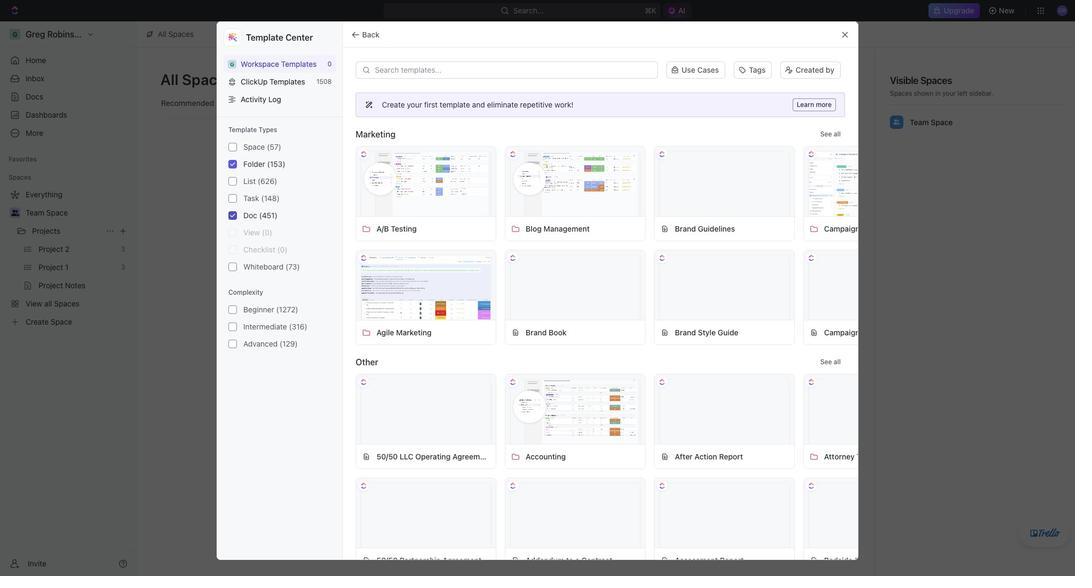 Task type: describe. For each thing, give the bounding box(es) containing it.
50/50 for 50/50 llc operating agreement
[[377, 452, 398, 461]]

1 vertical spatial agreement
[[443, 556, 482, 565]]

to
[[566, 556, 574, 565]]

new space button
[[797, 72, 859, 89]]

use cases button
[[663, 60, 730, 80]]

testing
[[391, 224, 417, 233]]

1 vertical spatial all spaces
[[161, 71, 234, 88]]

a/b testing
[[377, 224, 417, 233]]

(129)
[[280, 339, 298, 348]]

beginner
[[243, 305, 274, 314]]

(1272)
[[276, 305, 298, 314]]

back
[[362, 30, 380, 39]]

llc
[[400, 452, 414, 461]]

greg robinson's workspace, , element
[[228, 60, 237, 68]]

(153)
[[267, 159, 286, 169]]

time
[[857, 452, 875, 461]]

other
[[356, 357, 379, 367]]

promotion
[[870, 224, 906, 233]]

new space
[[813, 75, 852, 85]]

templates for clickup templates
[[270, 77, 305, 86]]

user group image
[[11, 210, 19, 216]]

complexity
[[229, 288, 263, 296]]

learn more link
[[793, 98, 836, 111]]

workspace templates
[[241, 59, 317, 69]]

addendum
[[526, 556, 565, 565]]

brand for brand style guide
[[675, 328, 696, 337]]

types
[[259, 126, 277, 134]]

0 vertical spatial agreement
[[453, 452, 492, 461]]

search... button
[[807, 95, 859, 112]]

sidebar.
[[970, 89, 994, 97]]

0
[[328, 60, 332, 68]]

first
[[424, 100, 438, 109]]

in
[[936, 89, 941, 97]]

learn more
[[797, 101, 832, 109]]

attorney
[[825, 452, 855, 461]]

all for other
[[834, 358, 841, 366]]

advanced
[[243, 339, 278, 348]]

back button
[[347, 26, 386, 43]]

task (148)
[[243, 194, 280, 203]]

template types
[[229, 126, 277, 134]]

see all button for marketing
[[817, 128, 846, 141]]

report for bedside shift report
[[874, 556, 898, 565]]

more
[[816, 101, 832, 109]]

use
[[682, 65, 696, 74]]

after
[[675, 452, 693, 461]]

projects link
[[32, 223, 102, 240]]

(316)
[[289, 322, 307, 331]]

bedside
[[825, 556, 853, 565]]

brand book
[[526, 328, 567, 337]]

space inside 'button'
[[831, 75, 852, 85]]

bedside shift report
[[825, 556, 898, 565]]

campaign & promotion management
[[825, 224, 954, 233]]

sidebar navigation
[[0, 21, 136, 576]]

your inside visible spaces spaces shown in your left sidebar.
[[943, 89, 956, 97]]

tree inside 'sidebar' navigation
[[4, 186, 132, 331]]

campaign for campaign & promotion management
[[825, 224, 860, 233]]

action
[[695, 452, 718, 461]]

space up folder
[[243, 142, 265, 151]]

campaign for campaign brief
[[825, 328, 860, 337]]

0 horizontal spatial your
[[407, 100, 422, 109]]

use cases button
[[667, 62, 726, 79]]

center
[[286, 33, 313, 42]]

brand for brand guidelines
[[675, 224, 696, 233]]

inbox link
[[4, 70, 132, 87]]

activity
[[241, 95, 267, 104]]

new for new
[[999, 6, 1015, 15]]

Intermediate (316) checkbox
[[229, 323, 237, 331]]

list
[[243, 177, 256, 186]]

50/50 llc operating agreement
[[377, 452, 492, 461]]

Advanced (129) checkbox
[[229, 340, 237, 348]]

team space link
[[26, 204, 130, 222]]

template for template types
[[229, 126, 257, 134]]

campaign brief
[[825, 328, 879, 337]]

g
[[230, 61, 234, 67]]

template center
[[246, 33, 313, 42]]

0 vertical spatial all spaces
[[158, 29, 194, 39]]

(0) for view (0)
[[262, 228, 272, 237]]

1 management from the left
[[544, 224, 590, 233]]

search... inside button
[[822, 98, 853, 108]]

created by button
[[777, 60, 846, 80]]

workspace
[[241, 59, 279, 69]]

checklist (0)
[[243, 245, 288, 254]]

team space inside tree
[[26, 208, 68, 217]]

(148)
[[261, 194, 280, 203]]

created by button
[[781, 62, 841, 79]]

beginner (1272)
[[243, 305, 298, 314]]

0 vertical spatial search...
[[513, 6, 544, 15]]

guide
[[718, 328, 739, 337]]

operating
[[416, 452, 451, 461]]

created by
[[796, 65, 835, 74]]

2 management from the left
[[908, 224, 954, 233]]

0 horizontal spatial marketing
[[356, 130, 396, 139]]

1 horizontal spatial team space
[[910, 117, 953, 127]]

see for marketing
[[821, 130, 832, 138]]

a
[[576, 556, 580, 565]]

assessment report
[[675, 556, 744, 565]]

partnership
[[400, 556, 441, 565]]

intermediate (316)
[[243, 322, 307, 331]]

shift
[[855, 556, 872, 565]]



Task type: vqa. For each thing, say whether or not it's contained in the screenshot.
the top Test A
no



Task type: locate. For each thing, give the bounding box(es) containing it.
folder
[[243, 159, 265, 169]]

(626)
[[258, 177, 277, 186]]

user group image
[[894, 120, 901, 125]]

new inside 'button'
[[813, 75, 829, 85]]

work!
[[555, 100, 574, 109]]

None checkbox
[[229, 160, 237, 169], [229, 177, 237, 186], [229, 211, 237, 220], [229, 229, 237, 237], [229, 160, 237, 169], [229, 177, 237, 186], [229, 211, 237, 220], [229, 229, 237, 237]]

(73)
[[286, 262, 300, 271]]

team space down in at the right top
[[910, 117, 953, 127]]

see all for marketing
[[821, 130, 841, 138]]

spaces inside 'sidebar' navigation
[[9, 173, 31, 181]]

template for template center
[[246, 33, 284, 42]]

1 see from the top
[[821, 130, 832, 138]]

0 vertical spatial see all button
[[817, 128, 846, 141]]

0 horizontal spatial team
[[26, 208, 44, 217]]

created
[[796, 65, 824, 74]]

spaces
[[168, 29, 194, 39], [182, 71, 234, 88], [921, 75, 953, 86], [891, 89, 913, 97], [9, 173, 31, 181], [493, 219, 515, 227]]

all
[[834, 130, 841, 138], [834, 358, 841, 366]]

50/50
[[377, 452, 398, 461], [377, 556, 398, 565]]

team space up 'projects'
[[26, 208, 68, 217]]

50/50 partnership agreement
[[377, 556, 482, 565]]

0 horizontal spatial new
[[813, 75, 829, 85]]

see
[[821, 130, 832, 138], [821, 358, 832, 366]]

all spaces joined
[[484, 219, 536, 227]]

tags
[[749, 65, 766, 74]]

new button
[[984, 2, 1022, 19]]

1 vertical spatial templates
[[270, 77, 305, 86]]

use cases
[[682, 65, 719, 74]]

0 horizontal spatial search...
[[513, 6, 544, 15]]

see all down more
[[821, 130, 841, 138]]

clickup
[[241, 77, 268, 86]]

1 vertical spatial see all button
[[817, 356, 846, 369]]

template
[[246, 33, 284, 42], [229, 126, 257, 134]]

1 horizontal spatial management
[[908, 224, 954, 233]]

blog
[[526, 224, 542, 233]]

all for marketing
[[834, 130, 841, 138]]

upgrade
[[944, 6, 975, 15]]

2 see all button from the top
[[817, 356, 846, 369]]

brief
[[862, 328, 879, 337]]

see all button down campaign brief
[[817, 356, 846, 369]]

1 horizontal spatial search...
[[822, 98, 853, 108]]

0 vertical spatial all
[[158, 29, 166, 39]]

favorites
[[9, 155, 37, 163]]

and
[[472, 100, 485, 109]]

doc (451)
[[243, 211, 278, 220]]

home link
[[4, 52, 132, 69]]

1 horizontal spatial marketing
[[396, 328, 432, 337]]

new for new space
[[813, 75, 829, 85]]

agile marketing
[[377, 328, 432, 337]]

1 vertical spatial all
[[834, 358, 841, 366]]

template left types
[[229, 126, 257, 134]]

tags button
[[730, 60, 777, 80]]

templates for workspace templates
[[281, 59, 317, 69]]

2 campaign from the top
[[825, 328, 860, 337]]

1 vertical spatial campaign
[[825, 328, 860, 337]]

1 vertical spatial team space
[[26, 208, 68, 217]]

clickup templates
[[241, 77, 305, 86]]

2 all from the top
[[834, 358, 841, 366]]

view (0)
[[243, 228, 272, 237]]

activity log button
[[224, 90, 336, 108]]

team inside 'sidebar' navigation
[[26, 208, 44, 217]]

space down in at the right top
[[931, 117, 953, 127]]

repetitive
[[520, 100, 553, 109]]

new right upgrade
[[999, 6, 1015, 15]]

&
[[862, 224, 868, 233]]

1 vertical spatial your
[[407, 100, 422, 109]]

50/50 left 'partnership'
[[377, 556, 398, 565]]

0 vertical spatial see
[[821, 130, 832, 138]]

2 vertical spatial all
[[484, 219, 491, 227]]

(0) for checklist (0)
[[277, 245, 288, 254]]

marketing down create
[[356, 130, 396, 139]]

brand left guidelines
[[675, 224, 696, 233]]

campaign left brief
[[825, 328, 860, 337]]

0 vertical spatial new
[[999, 6, 1015, 15]]

see all button
[[817, 128, 846, 141], [817, 356, 846, 369]]

1 vertical spatial 50/50
[[377, 556, 398, 565]]

1 horizontal spatial team
[[910, 117, 929, 127]]

brand left style
[[675, 328, 696, 337]]

report for after action report
[[720, 452, 743, 461]]

1 vertical spatial marketing
[[396, 328, 432, 337]]

dashboards
[[26, 110, 67, 119]]

2 see all from the top
[[821, 358, 841, 366]]

(57)
[[267, 142, 281, 151]]

shown
[[914, 89, 934, 97]]

None checkbox
[[229, 143, 237, 151], [229, 194, 237, 203], [229, 246, 237, 254], [229, 263, 237, 271], [229, 143, 237, 151], [229, 194, 237, 203], [229, 246, 237, 254], [229, 263, 237, 271]]

new
[[999, 6, 1015, 15], [813, 75, 829, 85]]

1 horizontal spatial new
[[999, 6, 1015, 15]]

brand left book
[[526, 328, 547, 337]]

2 see from the top
[[821, 358, 832, 366]]

invite
[[28, 559, 46, 568]]

new inside button
[[999, 6, 1015, 15]]

see all
[[821, 130, 841, 138], [821, 358, 841, 366]]

0 vertical spatial campaign
[[825, 224, 860, 233]]

Search templates... text field
[[375, 66, 652, 74]]

home
[[26, 56, 46, 65]]

0 horizontal spatial (0)
[[262, 228, 272, 237]]

team right user group icon
[[26, 208, 44, 217]]

doc
[[243, 211, 257, 220]]

agile
[[377, 328, 394, 337]]

1 horizontal spatial (0)
[[277, 245, 288, 254]]

0 vertical spatial template
[[246, 33, 284, 42]]

team right user group image
[[910, 117, 929, 127]]

book
[[549, 328, 567, 337]]

see down campaign brief
[[821, 358, 832, 366]]

docs
[[26, 92, 43, 101]]

space inside tree
[[46, 208, 68, 217]]

campaign left &
[[825, 224, 860, 233]]

list (626)
[[243, 177, 277, 186]]

intermediate
[[243, 322, 287, 331]]

0 vertical spatial team space
[[910, 117, 953, 127]]

50/50 for 50/50 partnership agreement
[[377, 556, 398, 565]]

see all button for other
[[817, 356, 846, 369]]

1 vertical spatial search...
[[822, 98, 853, 108]]

see all button down more
[[817, 128, 846, 141]]

1 vertical spatial team
[[26, 208, 44, 217]]

1 vertical spatial (0)
[[277, 245, 288, 254]]

templates up activity log button
[[270, 77, 305, 86]]

0 vertical spatial marketing
[[356, 130, 396, 139]]

management right 'promotion'
[[908, 224, 954, 233]]

1 vertical spatial all
[[161, 71, 179, 88]]

0 vertical spatial team
[[910, 117, 929, 127]]

learn
[[797, 101, 815, 109]]

agreement right 'partnership'
[[443, 556, 482, 565]]

1 see all from the top
[[821, 130, 841, 138]]

1 50/50 from the top
[[377, 452, 398, 461]]

1 all from the top
[[834, 130, 841, 138]]

(451)
[[259, 211, 278, 220]]

docs link
[[4, 88, 132, 105]]

see all for other
[[821, 358, 841, 366]]

see all down campaign brief
[[821, 358, 841, 366]]

see for other
[[821, 358, 832, 366]]

template
[[440, 100, 470, 109]]

your left first at the top of page
[[407, 100, 422, 109]]

1 vertical spatial see all
[[821, 358, 841, 366]]

addendum to a contract
[[526, 556, 613, 565]]

0 vertical spatial 50/50
[[377, 452, 398, 461]]

new down created by
[[813, 75, 829, 85]]

whiteboard
[[243, 262, 284, 271]]

advanced (129)
[[243, 339, 298, 348]]

create your first template and eliminate repetitive work!
[[382, 100, 574, 109]]

after action report
[[675, 452, 743, 461]]

joined
[[517, 219, 536, 227]]

0 vertical spatial see all
[[821, 130, 841, 138]]

team space
[[910, 117, 953, 127], [26, 208, 68, 217]]

view
[[243, 228, 260, 237]]

(0) up (73)
[[277, 245, 288, 254]]

see down more
[[821, 130, 832, 138]]

tracking
[[876, 452, 907, 461]]

report right action
[[720, 452, 743, 461]]

accounting
[[526, 452, 566, 461]]

all spaces
[[158, 29, 194, 39], [161, 71, 234, 88]]

all down search... button
[[834, 130, 841, 138]]

left
[[958, 89, 968, 97]]

⌘k
[[645, 6, 657, 15]]

templates down center
[[281, 59, 317, 69]]

(0) right view
[[262, 228, 272, 237]]

template up workspace
[[246, 33, 284, 42]]

tree
[[4, 186, 132, 331]]

brand
[[675, 224, 696, 233], [526, 328, 547, 337], [675, 328, 696, 337]]

1 vertical spatial new
[[813, 75, 829, 85]]

team
[[910, 117, 929, 127], [26, 208, 44, 217]]

50/50 left llc
[[377, 452, 398, 461]]

eliminate
[[487, 100, 518, 109]]

0 vertical spatial templates
[[281, 59, 317, 69]]

1 campaign from the top
[[825, 224, 860, 233]]

agreement right operating
[[453, 452, 492, 461]]

tree containing team space
[[4, 186, 132, 331]]

create
[[382, 100, 405, 109]]

brand guidelines
[[675, 224, 735, 233]]

your right in at the right top
[[943, 89, 956, 97]]

0 horizontal spatial team space
[[26, 208, 68, 217]]

1 horizontal spatial your
[[943, 89, 956, 97]]

marketing
[[356, 130, 396, 139], [396, 328, 432, 337]]

report right shift
[[874, 556, 898, 565]]

2 50/50 from the top
[[377, 556, 398, 565]]

(0)
[[262, 228, 272, 237], [277, 245, 288, 254]]

space down by
[[831, 75, 852, 85]]

Beginner (1272) checkbox
[[229, 306, 237, 314]]

guidelines
[[698, 224, 735, 233]]

marketing right agile
[[396, 328, 432, 337]]

0 vertical spatial all
[[834, 130, 841, 138]]

space (57)
[[243, 142, 281, 151]]

0 horizontal spatial management
[[544, 224, 590, 233]]

task
[[243, 194, 259, 203]]

space up the "projects" link
[[46, 208, 68, 217]]

search...
[[513, 6, 544, 15], [822, 98, 853, 108]]

a/b
[[377, 224, 389, 233]]

management right the blog
[[544, 224, 590, 233]]

favorites button
[[4, 153, 41, 166]]

all down campaign brief
[[834, 358, 841, 366]]

1 vertical spatial template
[[229, 126, 257, 134]]

1 vertical spatial see
[[821, 358, 832, 366]]

1 see all button from the top
[[817, 128, 846, 141]]

brand for brand book
[[526, 328, 547, 337]]

0 vertical spatial your
[[943, 89, 956, 97]]

report right assessment
[[720, 556, 744, 565]]

0 vertical spatial (0)
[[262, 228, 272, 237]]



